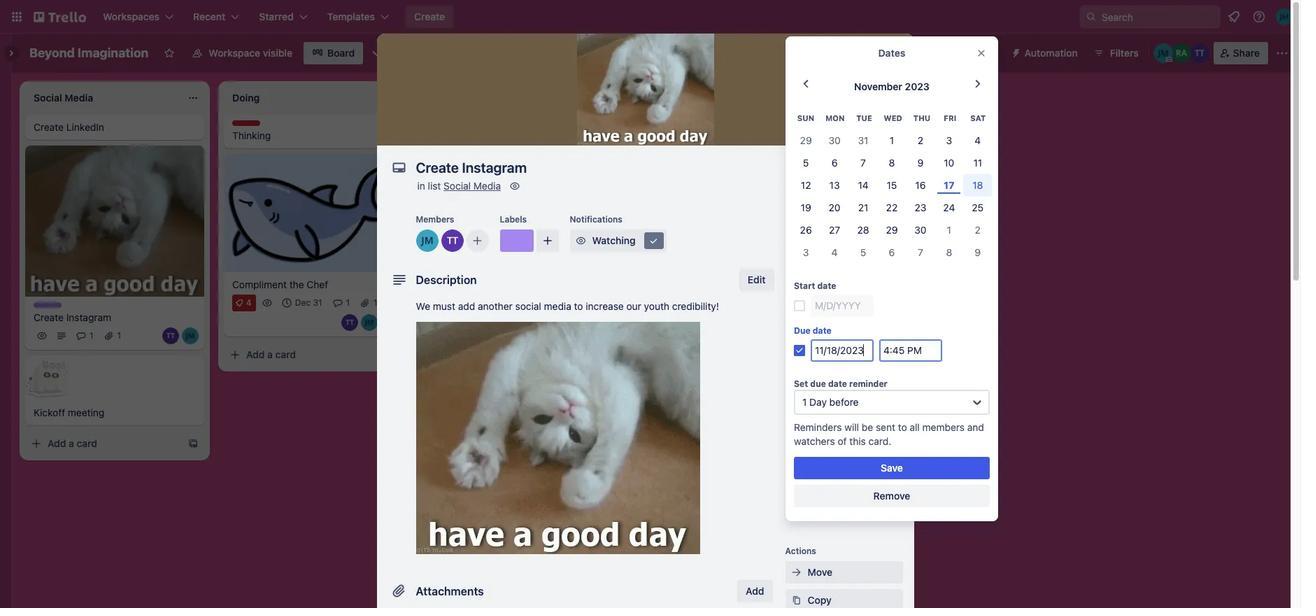 Task type: locate. For each thing, give the bounding box(es) containing it.
automation button
[[1005, 42, 1087, 64]]

1 button down wed
[[878, 130, 907, 152]]

ruby anderson (rubyanderson7) image down search field
[[1172, 43, 1192, 63]]

0 horizontal spatial color: purple, title: none image
[[34, 303, 62, 308]]

0 horizontal spatial 2 button
[[907, 130, 935, 152]]

show menu image
[[1276, 46, 1290, 60]]

29 down the sun
[[800, 135, 812, 146]]

share button
[[1214, 42, 1269, 64]]

jeremy miller (jeremymiller198) image down search field
[[1154, 43, 1173, 63]]

0 horizontal spatial add a card button
[[25, 433, 182, 455]]

sm image for watching
[[574, 234, 588, 248]]

0 horizontal spatial 6 button
[[821, 152, 849, 174]]

15
[[887, 179, 897, 191]]

1 horizontal spatial members
[[808, 229, 851, 241]]

0 horizontal spatial 30
[[829, 135, 841, 146]]

sm image down add to card
[[790, 228, 804, 242]]

1 horizontal spatial 6
[[889, 247, 895, 258]]

create from template… image
[[585, 127, 596, 139]]

sm image
[[508, 179, 522, 193], [574, 234, 588, 248], [790, 256, 804, 270], [790, 284, 804, 298], [790, 593, 804, 607]]

members
[[923, 421, 965, 433]]

color: purple, title: none image up create instagram
[[34, 303, 62, 308]]

power-
[[943, 47, 976, 59], [786, 404, 815, 415], [829, 425, 862, 437]]

1 day before
[[803, 396, 859, 408]]

labels up start date
[[808, 257, 838, 269]]

automation left filters button
[[1025, 47, 1078, 59]]

6 button down 22 button
[[878, 242, 907, 264]]

terry turtle (terryturtle) image left add members to card image on the top of the page
[[441, 230, 464, 252]]

m/d/yyyy text field up custom fields
[[811, 340, 874, 362]]

imagination
[[78, 45, 149, 60]]

1 horizontal spatial 8
[[946, 247, 953, 258]]

0 notifications image
[[1226, 8, 1243, 25]]

media up add members to card image on the top of the page
[[474, 180, 501, 192]]

primary element
[[0, 0, 1302, 34]]

filters
[[1110, 47, 1139, 59]]

0 vertical spatial list
[[701, 90, 714, 102]]

add members to card image
[[472, 234, 483, 248]]

sm image down notifications
[[574, 234, 588, 248]]

1 vertical spatial jeremy miller (jeremymiller198) image
[[416, 230, 438, 252]]

1 left 'day'
[[803, 396, 807, 408]]

5 button up 12 at the top right of page
[[792, 152, 821, 174]]

1 vertical spatial 3 button
[[792, 242, 821, 264]]

1 vertical spatial 29 button
[[878, 219, 907, 242]]

save
[[881, 462, 903, 474]]

create instagram link
[[34, 311, 196, 325]]

add button
[[808, 510, 860, 522]]

5 up 12 at the top right of page
[[803, 157, 809, 169]]

4 button up "11"
[[964, 130, 993, 152]]

card right 19
[[815, 209, 833, 219]]

1 vertical spatial social
[[808, 482, 836, 494]]

sm image right the mon
[[854, 119, 868, 133]]

5 down 28 button
[[861, 247, 867, 258]]

1 button
[[878, 130, 907, 152], [935, 219, 964, 242]]

sun
[[798, 114, 815, 123]]

2 horizontal spatial 4
[[975, 135, 981, 146]]

save button
[[794, 457, 990, 480]]

30 button down the mon
[[821, 130, 849, 152]]

to right the media
[[574, 300, 583, 312]]

1 vertical spatial terry turtle (terryturtle) image
[[441, 230, 464, 252]]

24
[[944, 202, 955, 214]]

None text field
[[409, 155, 871, 181]]

0 horizontal spatial add a card
[[48, 438, 97, 450]]

0 vertical spatial ups
[[976, 47, 994, 59]]

0 vertical spatial 4
[[975, 135, 981, 146]]

31 down tue
[[858, 135, 869, 146]]

9 button up 16 at the right of the page
[[907, 152, 935, 174]]

9 up 16 at the right of the page
[[918, 157, 924, 169]]

sm image inside automation button
[[1005, 42, 1025, 62]]

1 up terry turtle (terryturtle) icon
[[346, 297, 350, 308]]

social media
[[808, 482, 867, 494]]

4 down compliment
[[246, 297, 252, 308]]

1 horizontal spatial social
[[808, 482, 836, 494]]

sm image for labels
[[790, 256, 804, 270]]

media up the button
[[838, 482, 867, 494]]

terry turtle (terryturtle) image
[[1190, 43, 1210, 63], [441, 230, 464, 252], [162, 328, 179, 345]]

social media link
[[444, 180, 501, 192]]

1 left the we
[[374, 297, 378, 308]]

1 vertical spatial 7 button
[[907, 242, 935, 264]]

1 vertical spatial 4
[[832, 247, 838, 258]]

2 vertical spatial create
[[34, 312, 64, 324]]

list
[[701, 90, 714, 102], [428, 180, 441, 192]]

before
[[830, 396, 859, 408]]

move link
[[786, 561, 903, 584]]

date right due
[[813, 326, 832, 336]]

card
[[815, 209, 833, 219], [275, 348, 296, 360], [77, 438, 97, 450]]

Dec 31 checkbox
[[278, 294, 326, 311]]

2 vertical spatial power-
[[829, 425, 862, 437]]

create inside create linkedin link
[[34, 121, 64, 133]]

6 up 13
[[832, 157, 838, 169]]

1 vertical spatial 6
[[889, 247, 895, 258]]

1 vertical spatial a
[[69, 438, 74, 450]]

2 button down thu
[[907, 130, 935, 152]]

2 vertical spatial date
[[829, 379, 847, 389]]

15 button
[[878, 174, 907, 197]]

29
[[800, 135, 812, 146], [886, 224, 898, 236]]

1 vertical spatial add a card
[[48, 438, 97, 450]]

add inside button
[[641, 90, 660, 102]]

1 down 24 button
[[947, 224, 952, 236]]

0 vertical spatial power-
[[943, 47, 976, 59]]

sat
[[971, 114, 986, 123]]

1 vertical spatial 31
[[313, 297, 322, 308]]

sm image for checklist
[[790, 284, 804, 298]]

date right start
[[818, 281, 837, 291]]

M/D/YYYY text field
[[811, 295, 874, 317], [811, 340, 874, 362]]

3 up 10
[[947, 135, 953, 146]]

8 for left the 8 button
[[889, 157, 895, 169]]

7 down the 31 button
[[861, 157, 866, 169]]

media
[[474, 180, 501, 192], [838, 482, 867, 494]]

tue
[[857, 114, 873, 123]]

1 vertical spatial 2 button
[[964, 219, 993, 242]]

0 horizontal spatial 3
[[803, 247, 809, 258]]

workspace visible button
[[184, 42, 301, 64]]

color: purple, title: none image right add members to card image on the top of the page
[[500, 230, 534, 252]]

30
[[829, 135, 841, 146], [915, 224, 927, 236]]

dates up due date
[[808, 313, 835, 325]]

social up add button in the bottom of the page
[[808, 482, 836, 494]]

0 vertical spatial 30 button
[[821, 130, 849, 152]]

30 down the mon
[[829, 135, 841, 146]]

29 down 22 button
[[886, 224, 898, 236]]

star or unstar board image
[[164, 48, 175, 59]]

ruby anderson (rubyanderson7) image right terry turtle (terryturtle) icon
[[381, 314, 397, 331]]

2 horizontal spatial card
[[815, 209, 833, 219]]

1 vertical spatial 9
[[975, 247, 981, 258]]

all
[[910, 421, 920, 433]]

jeremy miller (jeremymiller198) image right terry turtle (terryturtle) icon
[[361, 314, 378, 331]]

color: bold red, title: "thoughts" element
[[232, 120, 271, 131]]

2 horizontal spatial power-
[[943, 47, 976, 59]]

1 vertical spatial list
[[428, 180, 441, 192]]

1 vertical spatial add a card button
[[25, 433, 182, 455]]

remove
[[874, 490, 911, 502]]

must
[[433, 300, 456, 312]]

7 button up 14
[[849, 152, 878, 174]]

18 button
[[964, 174, 993, 197]]

1 button down 24
[[935, 219, 964, 242]]

5 button down 28
[[849, 242, 878, 264]]

1 horizontal spatial 3
[[947, 135, 953, 146]]

automation
[[1025, 47, 1078, 59], [786, 460, 833, 471]]

power-ups button
[[915, 42, 1003, 64]]

3 down 26 button
[[803, 247, 809, 258]]

open information menu image
[[1253, 10, 1267, 24]]

6 down 22 button
[[889, 247, 895, 258]]

board
[[328, 47, 355, 59]]

reminder
[[850, 379, 888, 389]]

mon
[[826, 114, 845, 123]]

1 horizontal spatial list
[[701, 90, 714, 102]]

labels down "social media" link
[[500, 214, 527, 225]]

8 button up '15'
[[878, 152, 907, 174]]

0 horizontal spatial 5 button
[[792, 152, 821, 174]]

22
[[886, 202, 898, 214]]

add a card button down kickoff meeting link
[[25, 433, 182, 455]]

sm image right close popover icon
[[1005, 42, 1025, 62]]

thoughts thinking
[[232, 120, 271, 141]]

customize views image
[[370, 46, 384, 60]]

add a card down kickoff meeting in the bottom of the page
[[48, 438, 97, 450]]

0 horizontal spatial card
[[77, 438, 97, 450]]

0 vertical spatial 29
[[800, 135, 812, 146]]

jeremy miller (jeremymiller198) image up description at the top of the page
[[416, 230, 438, 252]]

visible
[[263, 47, 293, 59]]

0 vertical spatial jeremy miller (jeremymiller198) image
[[1276, 8, 1293, 25]]

1 horizontal spatial 7
[[918, 247, 924, 258]]

0 vertical spatial another
[[662, 90, 698, 102]]

9 down 25 button
[[975, 247, 981, 258]]

to left all
[[898, 421, 907, 433]]

ruby anderson (rubyanderson7) image
[[1172, 43, 1192, 63], [381, 314, 397, 331]]

1 vertical spatial 5
[[861, 247, 867, 258]]

create inside create instagram link
[[34, 312, 64, 324]]

13 button
[[821, 174, 849, 197]]

0 horizontal spatial 30 button
[[821, 130, 849, 152]]

create inside the create button
[[414, 10, 445, 22]]

0 vertical spatial members
[[416, 214, 454, 225]]

7
[[861, 157, 866, 169], [918, 247, 924, 258]]

sm image right "social media" link
[[508, 179, 522, 193]]

sm image left copy
[[790, 593, 804, 607]]

0 horizontal spatial 29
[[800, 135, 812, 146]]

a
[[267, 348, 273, 360], [69, 438, 74, 450]]

0 vertical spatial a
[[267, 348, 273, 360]]

30 for the right the 30 button
[[915, 224, 927, 236]]

0 vertical spatial 3
[[947, 135, 953, 146]]

sm image up start
[[790, 256, 804, 270]]

3 button
[[935, 130, 964, 152], [792, 242, 821, 264]]

1 horizontal spatial jeremy miller (jeremymiller198) image
[[1276, 8, 1293, 25]]

9
[[918, 157, 924, 169], [975, 247, 981, 258]]

add another list button
[[616, 81, 806, 112]]

0 horizontal spatial ruby anderson (rubyanderson7) image
[[381, 314, 397, 331]]

november 2023
[[855, 80, 930, 92]]

add a card
[[246, 348, 296, 360], [48, 438, 97, 450]]

to up the 26
[[804, 209, 813, 219]]

9 button
[[907, 152, 935, 174], [964, 242, 993, 264]]

beyond
[[29, 45, 75, 60]]

1 vertical spatial card
[[275, 348, 296, 360]]

sm image down actions
[[790, 565, 804, 579]]

sm image inside move link
[[790, 565, 804, 579]]

6 button up 13
[[821, 152, 849, 174]]

sm image inside checklist link
[[790, 284, 804, 298]]

3 button up 10
[[935, 130, 964, 152]]

sm image inside watching button
[[574, 234, 588, 248]]

0 vertical spatial to
[[804, 209, 813, 219]]

1 horizontal spatial card
[[275, 348, 296, 360]]

7 button down 23 button
[[907, 242, 935, 264]]

jeremy miller (jeremymiller198) image
[[1276, 8, 1293, 25], [182, 328, 199, 345]]

sm image inside watching button
[[647, 234, 661, 248]]

1 vertical spatial 4 button
[[821, 242, 849, 264]]

0 horizontal spatial 9 button
[[907, 152, 935, 174]]

1 vertical spatial 9 button
[[964, 242, 993, 264]]

2 down thu
[[918, 135, 924, 146]]

0 vertical spatial 31
[[858, 135, 869, 146]]

0 horizontal spatial 7
[[861, 157, 866, 169]]

1 vertical spatial color: purple, title: none image
[[34, 303, 62, 308]]

thinking
[[232, 129, 271, 141]]

25
[[972, 202, 984, 214]]

1 vertical spatial media
[[838, 482, 867, 494]]

8 button down 24 button
[[935, 242, 964, 264]]

social right in
[[444, 180, 471, 192]]

5 for right 5 'button'
[[861, 247, 867, 258]]

sm image inside copy link
[[790, 593, 804, 607]]

media inside button
[[838, 482, 867, 494]]

last month image
[[798, 76, 814, 92]]

29 button down 22
[[878, 219, 907, 242]]

0 vertical spatial 4 button
[[964, 130, 993, 152]]

date up before
[[829, 379, 847, 389]]

be
[[862, 421, 873, 433]]

1 vertical spatial power-
[[786, 404, 815, 415]]

sm image for move
[[790, 565, 804, 579]]

kickoff meeting
[[34, 407, 104, 419]]

4 down members link on the top
[[832, 247, 838, 258]]

8 down 24 button
[[946, 247, 953, 258]]

add a card down dec 31 checkbox
[[246, 348, 296, 360]]

24 button
[[935, 197, 964, 219]]

power-ups up reminders
[[786, 404, 831, 415]]

and
[[968, 421, 985, 433]]

0 vertical spatial 2
[[918, 135, 924, 146]]

31 inside checkbox
[[313, 297, 322, 308]]

have\_a\_good\_day.gif image
[[416, 322, 700, 554]]

dec
[[295, 297, 311, 308]]

1 down instagram
[[90, 331, 93, 341]]

1 vertical spatial create
[[34, 121, 64, 133]]

9 button down 25 button
[[964, 242, 993, 264]]

sm image for copy
[[790, 593, 804, 607]]

sm image
[[1005, 42, 1025, 62], [854, 119, 868, 133], [790, 228, 804, 242], [647, 234, 661, 248], [790, 565, 804, 579]]

4 button down 27
[[821, 242, 849, 264]]

sm image right watching
[[647, 234, 661, 248]]

8 up '15'
[[889, 157, 895, 169]]

30 button down 23
[[907, 219, 935, 242]]

31 right dec
[[313, 297, 322, 308]]

0 vertical spatial 7
[[861, 157, 866, 169]]

add
[[641, 90, 660, 102], [786, 209, 802, 219], [246, 348, 265, 360], [808, 425, 826, 437], [48, 438, 66, 450], [808, 510, 826, 522], [746, 585, 765, 597]]

1 down cover
[[890, 135, 894, 146]]

2 vertical spatial terry turtle (terryturtle) image
[[162, 328, 179, 345]]

2 button down 25
[[964, 219, 993, 242]]

1 horizontal spatial another
[[662, 90, 698, 102]]

0 vertical spatial m/d/yyyy text field
[[811, 295, 874, 317]]

add a card button down dec 31 checkbox
[[224, 343, 381, 366]]

a for the bottommost add a card button
[[69, 438, 74, 450]]

1 horizontal spatial 29 button
[[878, 219, 907, 242]]

0 vertical spatial 8 button
[[878, 152, 907, 174]]

terry turtle (terryturtle) image down create instagram link
[[162, 328, 179, 345]]

compliment
[[232, 278, 287, 290]]

3 button down the 26
[[792, 242, 821, 264]]

ups
[[976, 47, 994, 59], [815, 404, 831, 415], [862, 425, 880, 437]]

1 horizontal spatial 2 button
[[964, 219, 993, 242]]

19
[[801, 202, 812, 214]]

custom fields
[[808, 369, 874, 381]]

will
[[845, 421, 859, 433]]

0 horizontal spatial members
[[416, 214, 454, 225]]

4 up "11"
[[975, 135, 981, 146]]

2 vertical spatial card
[[77, 438, 97, 450]]

1 vertical spatial dates
[[808, 313, 835, 325]]

0 vertical spatial 6 button
[[821, 152, 849, 174]]

sm image inside members link
[[790, 228, 804, 242]]

2 horizontal spatial to
[[898, 421, 907, 433]]

add power-ups
[[808, 425, 880, 437]]

card down meeting
[[77, 438, 97, 450]]

2 horizontal spatial jeremy miller (jeremymiller198) image
[[1154, 43, 1173, 63]]

m/d/yyyy text field down start date
[[811, 295, 874, 317]]

0 horizontal spatial power-
[[786, 404, 815, 415]]

dates up november 2023
[[879, 47, 906, 59]]

30 down 23 button
[[915, 224, 927, 236]]

0 vertical spatial ruby anderson (rubyanderson7) image
[[1172, 43, 1192, 63]]

terry turtle (terryturtle) image left share button
[[1190, 43, 1210, 63]]

6
[[832, 157, 838, 169], [889, 247, 895, 258]]

back to home image
[[34, 6, 86, 28]]

5 button
[[792, 152, 821, 174], [849, 242, 878, 264]]

card down dec 31 checkbox
[[275, 348, 296, 360]]

20
[[829, 202, 841, 214]]

7 button
[[849, 152, 878, 174], [907, 242, 935, 264]]

Add time text field
[[880, 340, 943, 362]]

power-ups up 'next month' icon
[[943, 47, 994, 59]]

29 button down the sun
[[792, 130, 821, 152]]

the
[[290, 278, 304, 290]]

color: purple, title: none image
[[500, 230, 534, 252], [34, 303, 62, 308]]

sm image left checklist on the top of page
[[790, 284, 804, 298]]

sm image inside the labels link
[[790, 256, 804, 270]]

date for start date
[[818, 281, 837, 291]]

0 vertical spatial 9 button
[[907, 152, 935, 174]]

1 horizontal spatial 31
[[858, 135, 869, 146]]

automation down the 'watchers'
[[786, 460, 833, 471]]

sm image for automation
[[1005, 42, 1025, 62]]

jeremy miller (jeremymiller198) image
[[1154, 43, 1173, 63], [416, 230, 438, 252], [361, 314, 378, 331]]

1 horizontal spatial automation
[[1025, 47, 1078, 59]]

0 vertical spatial 3 button
[[935, 130, 964, 152]]

23 button
[[907, 197, 935, 219]]

1 horizontal spatial 4
[[832, 247, 838, 258]]

2 down 25 button
[[975, 224, 981, 236]]

members link
[[786, 224, 903, 246]]

7 down 23 button
[[918, 247, 924, 258]]

1 horizontal spatial ruby anderson (rubyanderson7) image
[[1172, 43, 1192, 63]]

0 vertical spatial 30
[[829, 135, 841, 146]]



Task type: vqa. For each thing, say whether or not it's contained in the screenshot.
Click to unstar New board. It will be removed from your starred list. "icon"
no



Task type: describe. For each thing, give the bounding box(es) containing it.
23
[[915, 202, 927, 214]]

1 vertical spatial 1 button
[[935, 219, 964, 242]]

close popover image
[[976, 48, 987, 59]]

1 horizontal spatial add a card
[[246, 348, 296, 360]]

a for rightmost add a card button
[[267, 348, 273, 360]]

10
[[944, 157, 955, 169]]

this
[[850, 435, 866, 447]]

1 horizontal spatial add a card button
[[224, 343, 381, 366]]

day
[[810, 396, 827, 408]]

2 vertical spatial 4
[[246, 297, 252, 308]]

0 vertical spatial media
[[474, 180, 501, 192]]

0 vertical spatial jeremy miller (jeremymiller198) image
[[1154, 43, 1173, 63]]

20 button
[[821, 197, 849, 219]]

19 button
[[792, 197, 821, 219]]

ups inside button
[[976, 47, 994, 59]]

0 vertical spatial 5 button
[[792, 152, 821, 174]]

create for create instagram
[[34, 312, 64, 324]]

0 horizontal spatial social
[[444, 180, 471, 192]]

1 horizontal spatial dates
[[879, 47, 906, 59]]

0 horizontal spatial 8 button
[[878, 152, 907, 174]]

Board name text field
[[22, 42, 156, 64]]

attachments
[[416, 585, 484, 598]]

1 horizontal spatial color: purple, title: none image
[[500, 230, 534, 252]]

31 inside button
[[858, 135, 869, 146]]

card for rightmost add a card button
[[275, 348, 296, 360]]

Search field
[[1097, 6, 1220, 27]]

1 horizontal spatial terry turtle (terryturtle) image
[[441, 230, 464, 252]]

0 horizontal spatial 3 button
[[792, 242, 821, 264]]

dates inside button
[[808, 313, 835, 325]]

1 horizontal spatial 3 button
[[935, 130, 964, 152]]

1 horizontal spatial 8 button
[[935, 242, 964, 264]]

instagram
[[66, 312, 111, 324]]

2 m/d/yyyy text field from the top
[[811, 340, 874, 362]]

1 horizontal spatial 9 button
[[964, 242, 993, 264]]

0 vertical spatial 1 button
[[878, 130, 907, 152]]

11
[[974, 157, 983, 169]]

to inside reminders will be sent to all members and watchers of this card.
[[898, 421, 907, 433]]

28
[[858, 224, 870, 236]]

copy
[[808, 594, 832, 606]]

due
[[811, 379, 826, 389]]

1 horizontal spatial 2
[[975, 224, 981, 236]]

edit
[[748, 274, 766, 286]]

add
[[458, 300, 475, 312]]

create for create linkedin
[[34, 121, 64, 133]]

checklist link
[[786, 280, 903, 302]]

0 horizontal spatial 4 button
[[821, 242, 849, 264]]

0 horizontal spatial ups
[[815, 404, 831, 415]]

cover link
[[850, 115, 906, 137]]

22 button
[[878, 197, 907, 219]]

1 m/d/yyyy text field from the top
[[811, 295, 874, 317]]

1 vertical spatial another
[[478, 300, 513, 312]]

terry turtle (terryturtle) image
[[342, 314, 358, 331]]

27 button
[[821, 219, 849, 242]]

in
[[417, 180, 425, 192]]

filters button
[[1089, 42, 1143, 64]]

media
[[544, 300, 572, 312]]

0 vertical spatial 2 button
[[907, 130, 935, 152]]

start
[[794, 281, 816, 291]]

12 button
[[792, 174, 821, 197]]

0 horizontal spatial 6
[[832, 157, 838, 169]]

edit button
[[740, 269, 774, 291]]

0 horizontal spatial power-ups
[[786, 404, 831, 415]]

youth
[[644, 300, 670, 312]]

compliment the chef
[[232, 278, 328, 290]]

1 vertical spatial 3
[[803, 247, 809, 258]]

25 button
[[964, 197, 993, 219]]

1 down create instagram link
[[117, 331, 121, 341]]

reminders will be sent to all members and watchers of this card.
[[794, 421, 985, 447]]

1 vertical spatial 29
[[886, 224, 898, 236]]

kickoff meeting link
[[34, 406, 196, 420]]

0 horizontal spatial 9
[[918, 157, 924, 169]]

list inside button
[[701, 90, 714, 102]]

1 horizontal spatial 5 button
[[849, 242, 878, 264]]

0 vertical spatial 29 button
[[792, 130, 821, 152]]

labels link
[[786, 252, 903, 274]]

1 horizontal spatial ups
[[862, 425, 880, 437]]

wed
[[884, 114, 903, 123]]

2 vertical spatial jeremy miller (jeremymiller198) image
[[361, 314, 378, 331]]

0 vertical spatial 7 button
[[849, 152, 878, 174]]

4 for the topmost 4 button
[[975, 135, 981, 146]]

move
[[808, 566, 833, 578]]

date for due date
[[813, 326, 832, 336]]

card.
[[869, 435, 892, 447]]

1 horizontal spatial 6 button
[[878, 242, 907, 264]]

another inside button
[[662, 90, 698, 102]]

1 horizontal spatial 30 button
[[907, 219, 935, 242]]

card for the bottommost add a card button
[[77, 438, 97, 450]]

share
[[1234, 47, 1260, 59]]

search image
[[1086, 11, 1097, 22]]

1 horizontal spatial 7 button
[[907, 242, 935, 264]]

social inside button
[[808, 482, 836, 494]]

14 button
[[849, 174, 878, 197]]

thu
[[914, 114, 931, 123]]

start date
[[794, 281, 837, 291]]

1 horizontal spatial labels
[[808, 257, 838, 269]]

0 horizontal spatial labels
[[500, 214, 527, 225]]

14
[[858, 179, 869, 191]]

reminders
[[794, 421, 842, 433]]

1 horizontal spatial to
[[804, 209, 813, 219]]

21 button
[[849, 197, 878, 219]]

create instagram
[[34, 312, 111, 324]]

power-ups inside button
[[943, 47, 994, 59]]

cover
[[868, 120, 897, 132]]

11 button
[[964, 152, 993, 174]]

18
[[973, 179, 983, 191]]

power- inside button
[[943, 47, 976, 59]]

fri
[[944, 114, 957, 123]]

due
[[794, 326, 811, 336]]

28 button
[[849, 219, 878, 242]]

remove button
[[794, 485, 990, 508]]

26
[[800, 224, 812, 236]]

4 for the left 4 button
[[832, 247, 838, 258]]

0 vertical spatial card
[[815, 209, 833, 219]]

workspace visible
[[209, 47, 293, 59]]

attachment button
[[786, 336, 903, 358]]

add another list
[[641, 90, 714, 102]]

16
[[916, 179, 926, 191]]

add button
[[738, 580, 773, 603]]

1 vertical spatial jeremy miller (jeremymiller198) image
[[182, 328, 199, 345]]

sm image for members
[[790, 228, 804, 242]]

27
[[829, 224, 841, 236]]

add button button
[[786, 505, 903, 528]]

social media button
[[786, 477, 903, 500]]

13
[[830, 179, 840, 191]]

sm image inside the cover link
[[854, 119, 868, 133]]

2023
[[905, 80, 930, 92]]

set
[[794, 379, 808, 389]]

social
[[515, 300, 542, 312]]

custom
[[808, 369, 844, 381]]

17
[[944, 179, 955, 191]]

8 for rightmost the 8 button
[[946, 247, 953, 258]]

our
[[627, 300, 642, 312]]

1 vertical spatial to
[[574, 300, 583, 312]]

create for create
[[414, 10, 445, 22]]

30 for leftmost the 30 button
[[829, 135, 841, 146]]

2 horizontal spatial terry turtle (terryturtle) image
[[1190, 43, 1210, 63]]

increase
[[586, 300, 624, 312]]

automation inside button
[[1025, 47, 1078, 59]]

26 button
[[792, 219, 821, 242]]

1 vertical spatial members
[[808, 229, 851, 241]]

1 horizontal spatial 9
[[975, 247, 981, 258]]

november
[[855, 80, 903, 92]]

21
[[858, 202, 869, 214]]

due date
[[794, 326, 832, 336]]

we
[[416, 300, 430, 312]]

next month image
[[970, 76, 987, 92]]

in list social media
[[417, 180, 501, 192]]

watchers
[[794, 435, 835, 447]]

of
[[838, 435, 847, 447]]

we must add another social media to increase our youth credibility!
[[416, 300, 719, 312]]

meeting
[[68, 407, 104, 419]]

1 vertical spatial automation
[[786, 460, 833, 471]]

create from template… image
[[188, 438, 199, 450]]

5 for the topmost 5 'button'
[[803, 157, 809, 169]]

copy link
[[786, 589, 903, 608]]

notifications
[[570, 214, 623, 225]]

watching button
[[570, 230, 667, 252]]

description
[[416, 274, 477, 286]]

set due date reminder
[[794, 379, 888, 389]]

0 horizontal spatial list
[[428, 180, 441, 192]]



